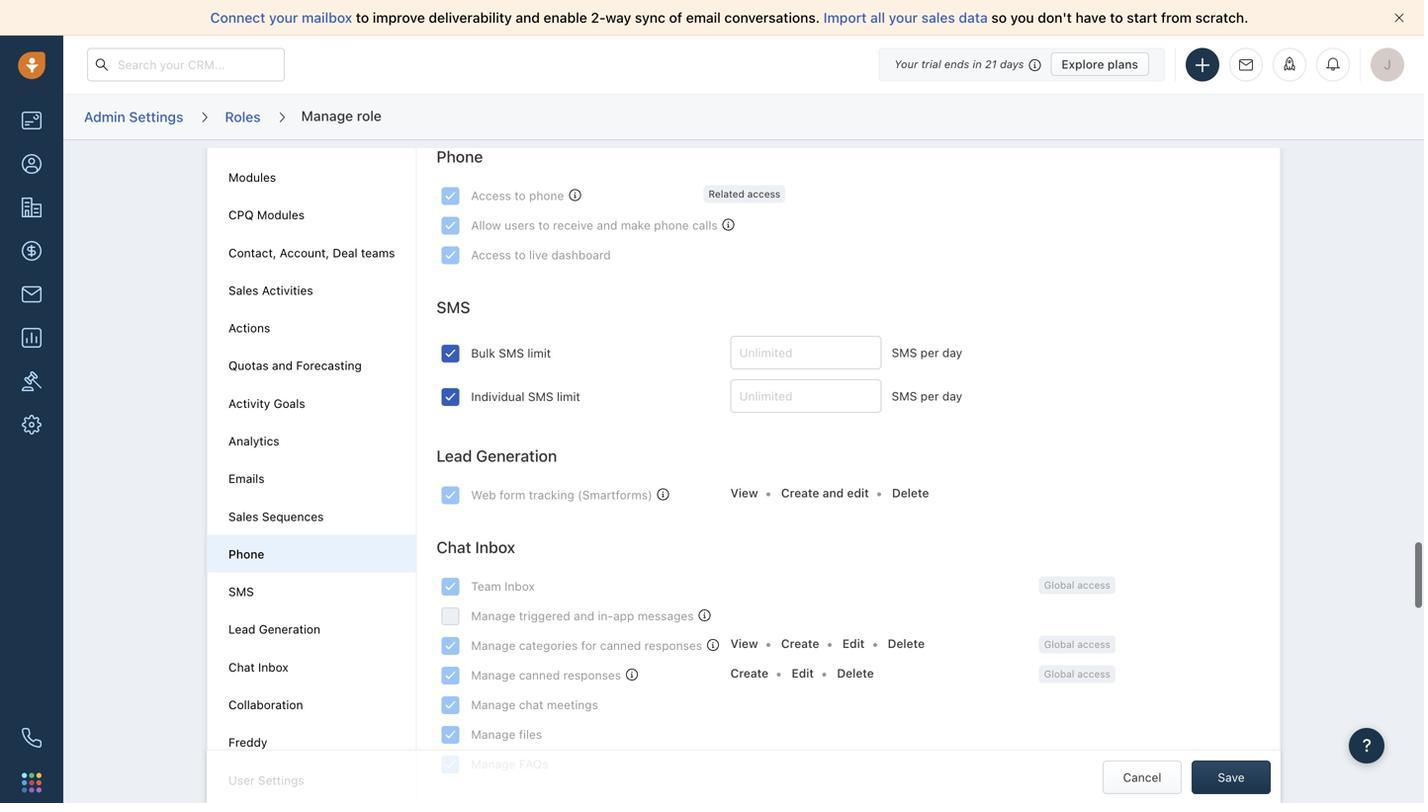 Task type: describe. For each thing, give the bounding box(es) containing it.
scratch.
[[1195, 9, 1248, 26]]

1 vertical spatial phone
[[228, 548, 264, 562]]

1 vertical spatial create
[[781, 638, 819, 651]]

faqs
[[519, 758, 548, 772]]

1 horizontal spatial responses
[[644, 640, 702, 653]]

sync
[[635, 9, 665, 26]]

triggered
[[519, 610, 570, 624]]

user
[[228, 774, 255, 788]]

view for create and edit
[[730, 487, 758, 501]]

sales activities link
[[228, 284, 313, 298]]

roles
[[225, 109, 261, 125]]

actions link
[[228, 321, 270, 335]]

activity goals
[[228, 397, 305, 411]]

plans
[[1107, 57, 1138, 71]]

explore plans
[[1061, 57, 1138, 71]]

explore plans link
[[1051, 52, 1149, 76]]

ends
[[944, 58, 969, 71]]

you
[[1010, 9, 1034, 26]]

start
[[1127, 9, 1157, 26]]

1 vertical spatial lead
[[228, 623, 256, 637]]

manage for manage faqs
[[471, 758, 516, 772]]

1 your from the left
[[269, 9, 298, 26]]

access for create
[[1077, 640, 1110, 651]]

bulk
[[471, 347, 495, 361]]

explore
[[1061, 57, 1104, 71]]

connect your mailbox to improve deliverability and enable 2-way sync of email conversations. import all your sales data so you don't have to start from scratch.
[[210, 9, 1248, 26]]

unlimited number field for bulk sms limit
[[730, 336, 882, 370]]

messages
[[638, 610, 694, 624]]

sequences
[[262, 510, 324, 524]]

unlimited number field for individual sms limit
[[730, 380, 882, 413]]

save
[[1218, 771, 1245, 785]]

manage canned responses
[[471, 669, 621, 683]]

1 horizontal spatial chat
[[437, 539, 471, 557]]

role
[[357, 108, 382, 124]]

activities
[[262, 284, 313, 298]]

0 vertical spatial inbox
[[475, 539, 515, 557]]

sms per day for bulk sms limit
[[892, 346, 962, 360]]

make
[[621, 219, 651, 232]]

admin settings
[[84, 109, 183, 125]]

settings for admin settings
[[129, 109, 183, 125]]

limit for individual sms limit
[[557, 390, 580, 404]]

2 vertical spatial create
[[730, 667, 769, 681]]

1 horizontal spatial lead generation
[[437, 447, 557, 466]]

allow
[[471, 219, 501, 232]]

chat inbox link
[[228, 661, 288, 675]]

and left the in- at the bottom
[[574, 610, 594, 624]]

0 vertical spatial phone
[[437, 147, 483, 166]]

0 vertical spatial modules
[[228, 171, 276, 184]]

global access for edit
[[1044, 640, 1110, 651]]

user settings
[[228, 774, 304, 788]]

collaboration
[[228, 699, 303, 712]]

and left make
[[597, 219, 617, 232]]

per for individual sms limit
[[920, 390, 939, 403]]

goals
[[274, 397, 305, 411]]

1 global access from the top
[[1044, 580, 1110, 592]]

to left live
[[514, 248, 526, 262]]

sales
[[921, 9, 955, 26]]

1 vertical spatial edit
[[792, 667, 814, 681]]

from
[[1161, 9, 1192, 26]]

app
[[613, 610, 634, 624]]

your
[[894, 58, 918, 71]]

to right users
[[538, 219, 550, 232]]

individual
[[471, 390, 525, 404]]

dashboard
[[551, 248, 611, 262]]

cpq modules link
[[228, 208, 305, 222]]

collaboration link
[[228, 699, 303, 712]]

contact,
[[228, 246, 276, 260]]

actions
[[228, 321, 270, 335]]

and left edit
[[822, 487, 844, 501]]

2 vertical spatial inbox
[[258, 661, 288, 675]]

sales for sales sequences
[[228, 510, 259, 524]]

access for edit
[[1077, 669, 1110, 681]]

canned responses are replies that you can invoke for common questions in chats image
[[626, 670, 638, 682]]

proactively send chat messages to website visitors based on predefined conditions image
[[699, 610, 711, 622]]

quotas
[[228, 359, 269, 373]]

global for delete
[[1044, 669, 1074, 681]]

sales activities
[[228, 284, 313, 298]]

and left the enable
[[516, 9, 540, 26]]

so
[[991, 9, 1007, 26]]

1 vertical spatial lead generation
[[228, 623, 320, 637]]

21
[[985, 58, 997, 71]]

access for access to phone
[[471, 189, 511, 203]]

files
[[519, 729, 542, 742]]

1 horizontal spatial lead
[[437, 447, 472, 466]]

web form tracking (smartforms)
[[471, 489, 652, 503]]

manage role
[[301, 108, 382, 124]]

analytics
[[228, 435, 279, 448]]

1 vertical spatial phone
[[654, 219, 689, 232]]

team inbox
[[471, 580, 535, 594]]

modules link
[[228, 171, 276, 184]]

what's new image
[[1283, 57, 1296, 71]]

1 vertical spatial inbox
[[504, 580, 535, 594]]

1 vertical spatial modules
[[257, 208, 305, 222]]

0 vertical spatial edit
[[842, 638, 865, 651]]

2-
[[591, 9, 606, 26]]

team
[[471, 580, 501, 594]]

access for team inbox
[[1077, 580, 1110, 592]]

phone image
[[22, 729, 42, 749]]

related access
[[708, 188, 780, 200]]

web
[[471, 489, 496, 503]]

to up users
[[514, 189, 526, 203]]

in-
[[598, 610, 613, 624]]

1 vertical spatial chat inbox
[[228, 661, 288, 675]]

receive
[[553, 219, 593, 232]]

phone element
[[12, 719, 51, 758]]

delete for edit
[[837, 667, 874, 681]]

freshworks switcher image
[[22, 774, 42, 793]]

per for bulk sms limit
[[920, 346, 939, 360]]

day for bulk sms limit
[[942, 346, 962, 360]]

cpq modules
[[228, 208, 305, 222]]

bulk sms limit
[[471, 347, 551, 361]]

related
[[708, 188, 744, 200]]

trial
[[921, 58, 941, 71]]



Task type: locate. For each thing, give the bounding box(es) containing it.
settings for user settings
[[258, 774, 304, 788]]

0 vertical spatial chat inbox
[[437, 539, 515, 557]]

manage for manage triggered and in-app messages
[[471, 610, 516, 624]]

0 vertical spatial lead
[[437, 447, 472, 466]]

activity
[[228, 397, 270, 411]]

0 vertical spatial sales
[[228, 284, 259, 298]]

2 sales from the top
[[228, 510, 259, 524]]

2 vertical spatial global
[[1044, 669, 1074, 681]]

0 horizontal spatial phone
[[529, 189, 564, 203]]

1 horizontal spatial generation
[[476, 447, 557, 466]]

2 vertical spatial global access
[[1044, 669, 1110, 681]]

0 horizontal spatial generation
[[259, 623, 320, 637]]

categories are folders for organizing your canned responses image
[[707, 640, 719, 652]]

teams
[[361, 246, 395, 260]]

0 vertical spatial generation
[[476, 447, 557, 466]]

manage up manage chat meetings
[[471, 669, 516, 683]]

global access for delete
[[1044, 669, 1110, 681]]

send email image
[[1239, 59, 1253, 72]]

0 vertical spatial delete
[[892, 487, 929, 501]]

deliverability
[[429, 9, 512, 26]]

manage for manage chat meetings
[[471, 699, 516, 713]]

1 horizontal spatial limit
[[557, 390, 580, 404]]

1 view from the top
[[730, 487, 758, 501]]

deal
[[333, 246, 358, 260]]

chat inbox up collaboration link
[[228, 661, 288, 675]]

global for edit
[[1044, 640, 1074, 651]]

cancel button
[[1103, 761, 1182, 795]]

0 horizontal spatial lead generation
[[228, 623, 320, 637]]

way
[[605, 9, 631, 26]]

in
[[973, 58, 982, 71]]

0 horizontal spatial chat
[[228, 661, 255, 675]]

manage left role
[[301, 108, 353, 124]]

activity goals link
[[228, 397, 305, 411]]

delete for create and edit
[[892, 487, 929, 501]]

0 vertical spatial responses
[[644, 640, 702, 653]]

0 horizontal spatial responses
[[563, 669, 621, 683]]

responses
[[644, 640, 702, 653], [563, 669, 621, 683]]

have
[[1075, 9, 1106, 26]]

import all your sales data link
[[823, 9, 991, 26]]

manage up "manage files"
[[471, 699, 516, 713]]

manage for manage files
[[471, 729, 516, 742]]

and right quotas
[[272, 359, 293, 373]]

manage for manage role
[[301, 108, 353, 124]]

1 sales from the top
[[228, 284, 259, 298]]

manage down "manage files"
[[471, 758, 516, 772]]

import
[[823, 9, 867, 26]]

manage faqs
[[471, 758, 548, 772]]

tracking
[[529, 489, 574, 503]]

1 vertical spatial unlimited number field
[[730, 380, 882, 413]]

settings right admin
[[129, 109, 183, 125]]

canned down app
[[600, 640, 641, 653]]

limit up individual sms limit
[[527, 347, 551, 361]]

sales for sales activities
[[228, 284, 259, 298]]

live
[[529, 248, 548, 262]]

sms
[[437, 298, 470, 317], [892, 346, 917, 360], [499, 347, 524, 361], [892, 390, 917, 403], [528, 390, 553, 404], [228, 585, 254, 599]]

0 vertical spatial canned
[[600, 640, 641, 653]]

phone link
[[228, 548, 264, 562]]

day
[[942, 346, 962, 360], [942, 390, 962, 403]]

0 vertical spatial global access
[[1044, 580, 1110, 592]]

freddy
[[228, 736, 267, 750]]

phone up sms 'link'
[[228, 548, 264, 562]]

1 vertical spatial responses
[[563, 669, 621, 683]]

2 access from the top
[[471, 248, 511, 262]]

day for individual sms limit
[[942, 390, 962, 403]]

inbox up team inbox
[[475, 539, 515, 557]]

chat inbox
[[437, 539, 515, 557], [228, 661, 288, 675]]

sales up phone link on the bottom of the page
[[228, 510, 259, 524]]

2 global access from the top
[[1044, 640, 1110, 651]]

1 unlimited number field from the top
[[730, 336, 882, 370]]

inbox down lead generation "link" in the left bottom of the page
[[258, 661, 288, 675]]

manage chat meetings
[[471, 699, 598, 713]]

manage left the categories
[[471, 640, 516, 653]]

limit right individual
[[557, 390, 580, 404]]

generation up form
[[476, 447, 557, 466]]

chat
[[437, 539, 471, 557], [228, 661, 255, 675]]

lead generation up web
[[437, 447, 557, 466]]

inbox right team
[[504, 580, 535, 594]]

0 horizontal spatial lead
[[228, 623, 256, 637]]

1 vertical spatial global
[[1044, 640, 1074, 651]]

users
[[504, 219, 535, 232]]

sales
[[228, 284, 259, 298], [228, 510, 259, 524]]

1 vertical spatial global access
[[1044, 640, 1110, 651]]

quotas and forecasting link
[[228, 359, 362, 373]]

account,
[[280, 246, 329, 260]]

forecasting
[[296, 359, 362, 373]]

0 horizontal spatial chat inbox
[[228, 661, 288, 675]]

chat
[[519, 699, 543, 713]]

lead up web
[[437, 447, 472, 466]]

data
[[959, 9, 988, 26]]

0 horizontal spatial canned
[[519, 669, 560, 683]]

1 horizontal spatial phone
[[437, 147, 483, 166]]

conversations.
[[724, 9, 820, 26]]

0 vertical spatial access
[[471, 189, 511, 203]]

0 vertical spatial per
[[920, 346, 939, 360]]

email
[[686, 9, 721, 26]]

access up the allow
[[471, 189, 511, 203]]

0 horizontal spatial limit
[[527, 347, 551, 361]]

sms link
[[228, 585, 254, 599]]

chat up collaboration link
[[228, 661, 255, 675]]

lead generation link
[[228, 623, 320, 637]]

contact, account, deal teams
[[228, 246, 395, 260]]

canned up manage chat meetings
[[519, 669, 560, 683]]

0 vertical spatial chat
[[437, 539, 471, 557]]

1 horizontal spatial settings
[[258, 774, 304, 788]]

1 global from the top
[[1044, 580, 1074, 592]]

view right the categories are folders for organizing your canned responses image
[[730, 638, 758, 651]]

0 vertical spatial lead generation
[[437, 447, 557, 466]]

phone
[[529, 189, 564, 203], [654, 219, 689, 232]]

1 vertical spatial view
[[730, 638, 758, 651]]

inbox
[[475, 539, 515, 557], [504, 580, 535, 594], [258, 661, 288, 675]]

0 vertical spatial create
[[781, 487, 819, 501]]

manage files
[[471, 729, 542, 742]]

your right all
[[889, 9, 918, 26]]

2 per from the top
[[920, 390, 939, 403]]

chat inbox up team
[[437, 539, 515, 557]]

edit
[[842, 638, 865, 651], [792, 667, 814, 681]]

2 vertical spatial delete
[[837, 667, 874, 681]]

0 vertical spatial sms per day
[[892, 346, 962, 360]]

to left start
[[1110, 9, 1123, 26]]

view
[[730, 487, 758, 501], [730, 638, 758, 651]]

modules right cpq
[[257, 208, 305, 222]]

1 vertical spatial canned
[[519, 669, 560, 683]]

2 sms per day from the top
[[892, 390, 962, 403]]

manage for manage canned responses
[[471, 669, 516, 683]]

1 horizontal spatial canned
[[600, 640, 641, 653]]

chat up team
[[437, 539, 471, 557]]

0 vertical spatial settings
[[129, 109, 183, 125]]

0 vertical spatial phone
[[529, 189, 564, 203]]

1 horizontal spatial phone
[[654, 219, 689, 232]]

1 vertical spatial sales
[[228, 510, 259, 524]]

Search your CRM... text field
[[87, 48, 285, 82]]

0 vertical spatial view
[[730, 487, 758, 501]]

sales up actions at the left of the page
[[228, 284, 259, 298]]

1 vertical spatial day
[[942, 390, 962, 403]]

to use the built-in phone dialer or phone apps built from our marketplace, enable this permission image
[[723, 219, 734, 231]]

to right the mailbox
[[356, 9, 369, 26]]

improve
[[373, 9, 425, 26]]

0 vertical spatial unlimited number field
[[730, 336, 882, 370]]

access for access to live dashboard
[[471, 248, 511, 262]]

access to live dashboard
[[471, 248, 611, 262]]

individual sms limit
[[471, 390, 580, 404]]

meetings
[[547, 699, 598, 713]]

when visitors fill forms on your website, add them as contacts in the crm image
[[657, 489, 669, 501]]

calls
[[692, 219, 718, 232]]

emails link
[[228, 472, 265, 486]]

contact, account, deal teams link
[[228, 246, 395, 260]]

sales sequences
[[228, 510, 324, 524]]

phone left calls
[[654, 219, 689, 232]]

roles link
[[224, 102, 262, 133]]

admin
[[84, 109, 125, 125]]

to
[[356, 9, 369, 26], [1110, 9, 1123, 26], [514, 189, 526, 203], [538, 219, 550, 232], [514, 248, 526, 262]]

generation
[[476, 447, 557, 466], [259, 623, 320, 637]]

access down the allow
[[471, 248, 511, 262]]

2 your from the left
[[889, 9, 918, 26]]

view for create
[[730, 638, 758, 651]]

1 horizontal spatial chat inbox
[[437, 539, 515, 557]]

1 vertical spatial sms per day
[[892, 390, 962, 403]]

3 global from the top
[[1044, 669, 1074, 681]]

2 unlimited number field from the top
[[730, 380, 882, 413]]

1 horizontal spatial edit
[[842, 638, 865, 651]]

1 horizontal spatial your
[[889, 9, 918, 26]]

analytics link
[[228, 435, 279, 448]]

cancel
[[1123, 771, 1161, 785]]

lead down sms 'link'
[[228, 623, 256, 637]]

responses down for on the left of the page
[[563, 669, 621, 683]]

your trial ends in 21 days
[[894, 58, 1024, 71]]

allow users to receive and make phone calls
[[471, 219, 718, 232]]

1 day from the top
[[942, 346, 962, 360]]

access
[[747, 188, 780, 200], [1077, 580, 1110, 592], [1077, 640, 1110, 651], [1077, 669, 1110, 681]]

quotas and forecasting
[[228, 359, 362, 373]]

admin settings link
[[83, 102, 184, 133]]

your left the mailbox
[[269, 9, 298, 26]]

save button
[[1192, 761, 1271, 795]]

manage up manage faqs
[[471, 729, 516, 742]]

form
[[499, 489, 525, 503]]

access to phone
[[471, 189, 564, 203]]

view left create and edit
[[730, 487, 758, 501]]

responses down messages
[[644, 640, 702, 653]]

generation up chat inbox link
[[259, 623, 320, 637]]

1 vertical spatial per
[[920, 390, 939, 403]]

1 sms per day from the top
[[892, 346, 962, 360]]

1 vertical spatial delete
[[888, 638, 925, 651]]

includes the ability to view and delete call recordings image
[[569, 189, 581, 201]]

1 per from the top
[[920, 346, 939, 360]]

close image
[[1394, 13, 1404, 23]]

enable
[[544, 9, 587, 26]]

2 global from the top
[[1044, 640, 1074, 651]]

3 global access from the top
[[1044, 669, 1110, 681]]

1 vertical spatial chat
[[228, 661, 255, 675]]

lead generation
[[437, 447, 557, 466], [228, 623, 320, 637]]

0 horizontal spatial settings
[[129, 109, 183, 125]]

don't
[[1038, 9, 1072, 26]]

0 horizontal spatial edit
[[792, 667, 814, 681]]

0 vertical spatial day
[[942, 346, 962, 360]]

categories
[[519, 640, 578, 653]]

manage for manage categories for canned responses
[[471, 640, 516, 653]]

manage triggered and in-app messages
[[471, 610, 694, 624]]

limit for bulk sms limit
[[527, 347, 551, 361]]

emails
[[228, 472, 265, 486]]

0 horizontal spatial your
[[269, 9, 298, 26]]

1 vertical spatial generation
[[259, 623, 320, 637]]

2 day from the top
[[942, 390, 962, 403]]

properties image
[[22, 372, 42, 392]]

delete
[[892, 487, 929, 501], [888, 638, 925, 651], [837, 667, 874, 681]]

global access
[[1044, 580, 1110, 592], [1044, 640, 1110, 651], [1044, 669, 1110, 681]]

0 vertical spatial limit
[[527, 347, 551, 361]]

2 view from the top
[[730, 638, 758, 651]]

modules
[[228, 171, 276, 184], [257, 208, 305, 222]]

lead generation up chat inbox link
[[228, 623, 320, 637]]

your
[[269, 9, 298, 26], [889, 9, 918, 26]]

0 horizontal spatial phone
[[228, 548, 264, 562]]

1 vertical spatial limit
[[557, 390, 580, 404]]

create
[[781, 487, 819, 501], [781, 638, 819, 651], [730, 667, 769, 681]]

1 vertical spatial settings
[[258, 774, 304, 788]]

sms per day for individual sms limit
[[892, 390, 962, 403]]

(smartforms)
[[578, 489, 652, 503]]

1 vertical spatial access
[[471, 248, 511, 262]]

settings right user
[[258, 774, 304, 788]]

manage down team
[[471, 610, 516, 624]]

manage
[[301, 108, 353, 124], [471, 610, 516, 624], [471, 640, 516, 653], [471, 669, 516, 683], [471, 699, 516, 713], [471, 729, 516, 742], [471, 758, 516, 772]]

phone up the access to phone
[[437, 147, 483, 166]]

0 vertical spatial global
[[1044, 580, 1074, 592]]

Unlimited number field
[[730, 336, 882, 370], [730, 380, 882, 413]]

modules up cpq
[[228, 171, 276, 184]]

1 access from the top
[[471, 189, 511, 203]]

phone left includes the ability to view and delete call recordings icon
[[529, 189, 564, 203]]



Task type: vqa. For each thing, say whether or not it's contained in the screenshot.
the View activity goals link
no



